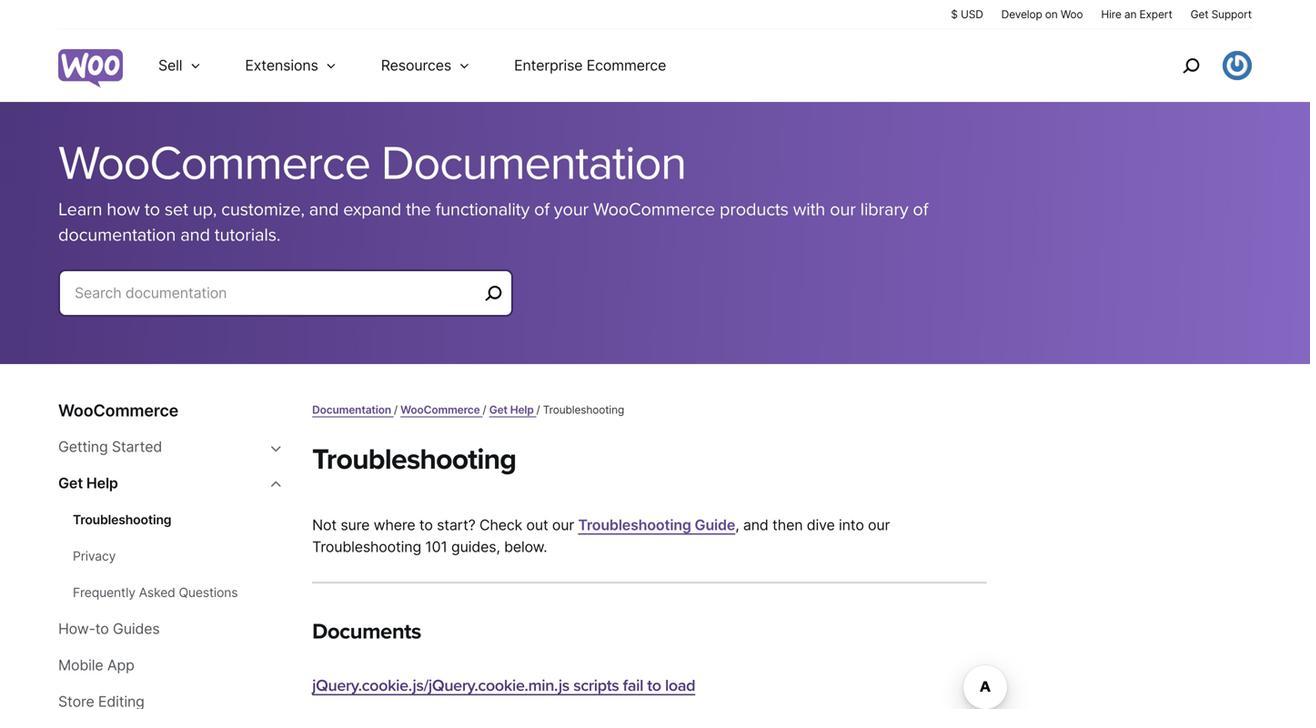 Task type: describe. For each thing, give the bounding box(es) containing it.
enterprise
[[514, 56, 583, 74]]

,
[[736, 516, 740, 534]]

woocommerce inside breadcrumb "element"
[[401, 403, 480, 417]]

documentation link
[[312, 403, 394, 417]]

getting started link
[[58, 437, 269, 457]]

documents
[[312, 619, 421, 645]]

mobile app
[[58, 656, 134, 674]]

how-to guides
[[58, 620, 160, 638]]

open account menu image
[[1224, 51, 1253, 80]]

how-
[[58, 620, 95, 638]]

customize,
[[221, 198, 305, 220]]

$
[[952, 8, 958, 21]]

1 vertical spatial help
[[86, 474, 118, 492]]

documentation
[[58, 224, 176, 246]]

expand
[[343, 198, 402, 220]]

woocommerce up up,
[[58, 135, 370, 193]]

guides
[[113, 620, 160, 638]]

woocommerce documentation learn how to set up, customize, and expand the functionality of your woocommerce products with our library of documentation and tutorials.
[[58, 135, 929, 246]]

1 vertical spatial get help link
[[58, 473, 269, 493]]

with
[[794, 198, 826, 220]]

woocommerce documentation link
[[58, 135, 686, 193]]

extensions
[[245, 56, 318, 74]]

our inside the , and then dive into our troubleshooting 101 guides, below.
[[869, 516, 891, 534]]

how
[[107, 198, 140, 220]]

extensions button
[[223, 29, 359, 102]]

on
[[1046, 8, 1058, 21]]

resources
[[381, 56, 452, 74]]

frequently asked questions
[[73, 585, 238, 600]]

into
[[839, 516, 865, 534]]

where
[[374, 516, 416, 534]]

learn
[[58, 198, 102, 220]]

check
[[480, 516, 523, 534]]

to inside jquery.cookie.js/jquery.cookie.min.js scripts fail to load link
[[648, 676, 662, 695]]

app
[[107, 656, 134, 674]]

0 vertical spatial and
[[309, 198, 339, 220]]

scripts
[[574, 676, 619, 695]]

start?
[[437, 516, 476, 534]]

hire an expert link
[[1102, 6, 1173, 22]]

out
[[527, 516, 549, 534]]

set
[[165, 198, 188, 220]]

asked
[[139, 585, 175, 600]]

not sure where to start? check out our troubleshooting guide
[[312, 516, 736, 534]]

guides,
[[452, 538, 500, 556]]

develop on woo
[[1002, 8, 1084, 21]]

below.
[[504, 538, 548, 556]]

1 vertical spatial and
[[180, 224, 210, 246]]

documentation inside breadcrumb "element"
[[312, 403, 391, 417]]

support
[[1212, 8, 1253, 21]]

woocommerce link
[[401, 403, 483, 417]]

and inside the , and then dive into our troubleshooting 101 guides, below.
[[744, 516, 769, 534]]

hire
[[1102, 8, 1122, 21]]

get for get support
[[1191, 8, 1209, 21]]

hire an expert
[[1102, 8, 1173, 21]]

documentation / woocommerce / get help / troubleshooting
[[312, 403, 625, 417]]

0 horizontal spatial our
[[553, 516, 575, 534]]

2 / from the left
[[483, 403, 487, 417]]

$ usd button
[[952, 6, 984, 22]]

0 vertical spatial get help link
[[490, 403, 537, 417]]

getting started
[[58, 438, 162, 456]]

enterprise ecommerce
[[514, 56, 667, 74]]

tutorials.
[[215, 224, 281, 246]]



Task type: locate. For each thing, give the bounding box(es) containing it.
develop on woo link
[[1002, 6, 1084, 22]]

3 / from the left
[[537, 403, 540, 417]]

2 horizontal spatial our
[[869, 516, 891, 534]]

search image
[[1177, 51, 1206, 80]]

get support link
[[1191, 6, 1253, 22]]

woo
[[1061, 8, 1084, 21]]

0 horizontal spatial and
[[180, 224, 210, 246]]

our right into
[[869, 516, 891, 534]]

to inside how-to guides link
[[95, 620, 109, 638]]

get help link
[[490, 403, 537, 417], [58, 473, 269, 493]]

troubleshooting inside the , and then dive into our troubleshooting 101 guides, below.
[[312, 538, 422, 556]]

to left guides
[[95, 620, 109, 638]]

woocommerce right "documentation" link
[[401, 403, 480, 417]]

1 horizontal spatial get help link
[[490, 403, 537, 417]]

get
[[1191, 8, 1209, 21], [490, 403, 508, 417], [58, 474, 83, 492]]

$ usd
[[952, 8, 984, 21]]

load
[[665, 676, 696, 695]]

help down getting started
[[86, 474, 118, 492]]

2 horizontal spatial get
[[1191, 8, 1209, 21]]

our right out
[[553, 516, 575, 534]]

1 vertical spatial documentation
[[312, 403, 391, 417]]

of left "your"
[[534, 198, 550, 220]]

troubleshooting
[[543, 403, 625, 417], [312, 442, 516, 477], [73, 512, 172, 528], [579, 516, 692, 534], [312, 538, 422, 556]]

None search field
[[58, 269, 513, 339]]

sell
[[158, 56, 182, 74]]

started
[[112, 438, 162, 456]]

, and then dive into our troubleshooting 101 guides, below.
[[312, 516, 891, 556]]

0 horizontal spatial get help link
[[58, 473, 269, 493]]

2 horizontal spatial /
[[537, 403, 540, 417]]

get right 'woocommerce' link
[[490, 403, 508, 417]]

1 horizontal spatial /
[[483, 403, 487, 417]]

2 of from the left
[[914, 198, 929, 220]]

2 horizontal spatial and
[[744, 516, 769, 534]]

up,
[[193, 198, 217, 220]]

breadcrumb element
[[312, 401, 987, 420]]

questions
[[179, 585, 238, 600]]

woocommerce
[[58, 135, 370, 193], [594, 198, 716, 220], [58, 401, 179, 421], [401, 403, 480, 417]]

library
[[861, 198, 909, 220]]

get down getting
[[58, 474, 83, 492]]

documentation left 'woocommerce' link
[[312, 403, 391, 417]]

functionality
[[436, 198, 530, 220]]

an
[[1125, 8, 1137, 21]]

2 vertical spatial and
[[744, 516, 769, 534]]

1 horizontal spatial our
[[830, 198, 856, 220]]

the
[[406, 198, 431, 220]]

1 of from the left
[[534, 198, 550, 220]]

our right the with
[[830, 198, 856, 220]]

1 horizontal spatial help
[[510, 403, 534, 417]]

0 horizontal spatial /
[[394, 403, 398, 417]]

101
[[426, 538, 448, 556]]

enterprise ecommerce link
[[493, 29, 689, 102]]

0 vertical spatial documentation
[[381, 135, 686, 193]]

get help
[[58, 474, 118, 492]]

0 horizontal spatial of
[[534, 198, 550, 220]]

dive
[[807, 516, 835, 534]]

usd
[[961, 8, 984, 21]]

ecommerce
[[587, 56, 667, 74]]

1 horizontal spatial of
[[914, 198, 929, 220]]

our
[[830, 198, 856, 220], [553, 516, 575, 534], [869, 516, 891, 534]]

documentation
[[381, 135, 686, 193], [312, 403, 391, 417]]

frequently asked questions link
[[73, 583, 269, 603]]

help inside breadcrumb "element"
[[510, 403, 534, 417]]

documentation up "your"
[[381, 135, 686, 193]]

service navigation menu element
[[1144, 36, 1253, 95]]

0 vertical spatial get
[[1191, 8, 1209, 21]]

get inside breadcrumb "element"
[[490, 403, 508, 417]]

to left set
[[145, 198, 160, 220]]

/
[[394, 403, 398, 417], [483, 403, 487, 417], [537, 403, 540, 417]]

resources button
[[359, 29, 493, 102]]

mobile
[[58, 656, 103, 674]]

help right 'woocommerce' link
[[510, 403, 534, 417]]

0 horizontal spatial get
[[58, 474, 83, 492]]

and right ,
[[744, 516, 769, 534]]

sell button
[[137, 29, 223, 102]]

woocommerce up getting started
[[58, 401, 179, 421]]

troubleshooting inside breadcrumb "element"
[[543, 403, 625, 417]]

of right library
[[914, 198, 929, 220]]

1 vertical spatial get
[[490, 403, 508, 417]]

getting
[[58, 438, 108, 456]]

then
[[773, 516, 803, 534]]

0 horizontal spatial help
[[86, 474, 118, 492]]

frequently
[[73, 585, 136, 600]]

0 vertical spatial help
[[510, 403, 534, 417]]

expert
[[1140, 8, 1173, 21]]

get help link down getting started "link"
[[58, 473, 269, 493]]

not
[[312, 516, 337, 534]]

guide
[[695, 516, 736, 534]]

get for get help
[[58, 474, 83, 492]]

fail
[[623, 676, 644, 695]]

get left "support"
[[1191, 8, 1209, 21]]

privacy link
[[73, 546, 269, 566]]

jquery.cookie.js/jquery.cookie.min.js scripts fail to load
[[312, 676, 696, 695]]

woocommerce right "your"
[[594, 198, 716, 220]]

to up 101
[[420, 516, 433, 534]]

products
[[720, 198, 789, 220]]

documentation inside woocommerce documentation learn how to set up, customize, and expand the functionality of your woocommerce products with our library of documentation and tutorials.
[[381, 135, 686, 193]]

develop
[[1002, 8, 1043, 21]]

and left expand
[[309, 198, 339, 220]]

and
[[309, 198, 339, 220], [180, 224, 210, 246], [744, 516, 769, 534]]

1 horizontal spatial and
[[309, 198, 339, 220]]

your
[[554, 198, 589, 220]]

1 horizontal spatial get
[[490, 403, 508, 417]]

our inside woocommerce documentation learn how to set up, customize, and expand the functionality of your woocommerce products with our library of documentation and tutorials.
[[830, 198, 856, 220]]

and down up,
[[180, 224, 210, 246]]

1 / from the left
[[394, 403, 398, 417]]

to inside woocommerce documentation learn how to set up, customize, and expand the functionality of your woocommerce products with our library of documentation and tutorials.
[[145, 198, 160, 220]]

mobile app link
[[58, 655, 269, 676]]

Search documentation search field
[[75, 280, 479, 306]]

get support
[[1191, 8, 1253, 21]]

privacy
[[73, 549, 116, 564]]

troubleshooting link
[[73, 510, 269, 530]]

to
[[145, 198, 160, 220], [420, 516, 433, 534], [95, 620, 109, 638], [648, 676, 662, 695]]

to right fail
[[648, 676, 662, 695]]

get help link right 'woocommerce' link
[[490, 403, 537, 417]]

help
[[510, 403, 534, 417], [86, 474, 118, 492]]

troubleshooting guide link
[[579, 516, 736, 534]]

jquery.cookie.js/jquery.cookie.min.js
[[312, 676, 570, 695]]

how-to guides link
[[58, 619, 269, 639]]

jquery.cookie.js/jquery.cookie.min.js scripts fail to load link
[[312, 673, 987, 699]]

2 vertical spatial get
[[58, 474, 83, 492]]

sure
[[341, 516, 370, 534]]

of
[[534, 198, 550, 220], [914, 198, 929, 220]]



Task type: vqa. For each thing, say whether or not it's contained in the screenshot.
the leftmost External Link image
no



